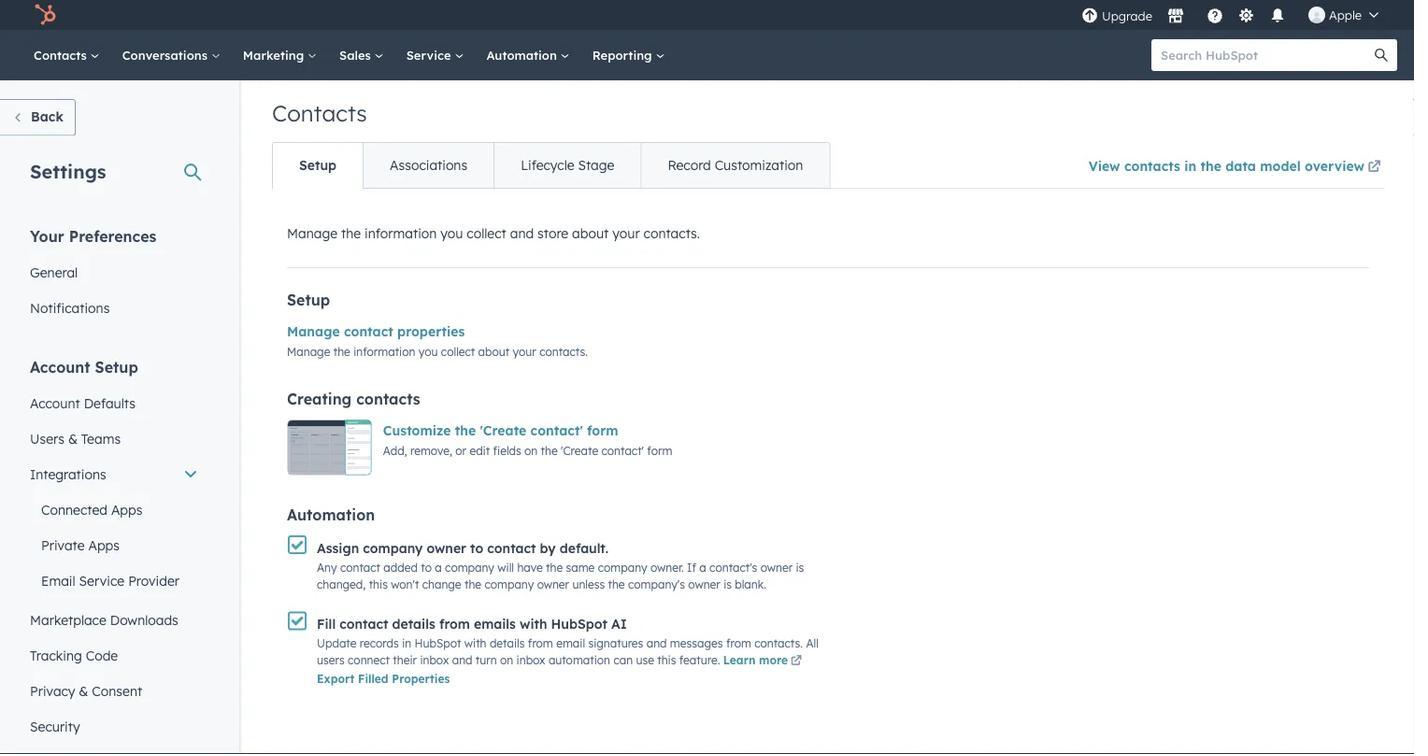 Task type: describe. For each thing, give the bounding box(es) containing it.
update records in hubspot with details from email signatures and messages from contacts. all users connect their inbox and turn on inbox automation can use this feature.
[[317, 637, 819, 668]]

2 vertical spatial setup
[[95, 358, 138, 376]]

private apps
[[41, 537, 120, 554]]

change
[[422, 578, 462, 592]]

with inside update records in hubspot with details from email signatures and messages from contacts. all users connect their inbox and turn on inbox automation can use this feature.
[[465, 637, 487, 651]]

export filled properties button
[[317, 671, 450, 688]]

security
[[30, 719, 80, 735]]

Search HubSpot search field
[[1152, 39, 1381, 71]]

0 vertical spatial information
[[365, 225, 437, 242]]

the right unless
[[608, 578, 625, 592]]

can
[[614, 654, 633, 668]]

blank.
[[735, 578, 767, 592]]

integrations
[[30, 466, 106, 483]]

on inside customize the 'create contact' form add, remove, or edit fields on the 'create contact' form
[[525, 444, 538, 458]]

0 vertical spatial about
[[572, 225, 609, 242]]

emails
[[474, 616, 516, 632]]

1 horizontal spatial and
[[510, 225, 534, 242]]

hubspot image
[[34, 4, 56, 26]]

0 horizontal spatial from
[[439, 616, 470, 632]]

contacts link
[[22, 30, 111, 80]]

contacts. inside update records in hubspot with details from email signatures and messages from contacts. all users connect their inbox and turn on inbox automation can use this feature.
[[755, 637, 803, 651]]

company's
[[628, 578, 685, 592]]

changed,
[[317, 578, 366, 592]]

teams
[[81, 431, 121, 447]]

lifecycle
[[521, 157, 575, 173]]

export
[[317, 672, 355, 686]]

1 horizontal spatial you
[[441, 225, 463, 242]]

manage the information you collect and store about your contacts.
[[287, 225, 700, 242]]

account setup element
[[19, 357, 209, 745]]

learn more link
[[724, 654, 805, 671]]

associations link
[[363, 143, 494, 188]]

back
[[31, 108, 64, 125]]

information inside manage contact properties manage the information you collect about your contacts.
[[354, 345, 416, 359]]

1 vertical spatial 'create
[[561, 444, 599, 458]]

record customization link
[[641, 143, 830, 188]]

model
[[1261, 158, 1301, 174]]

properties
[[392, 672, 450, 686]]

private apps link
[[19, 528, 209, 563]]

assign
[[317, 540, 359, 556]]

tracking code
[[30, 648, 118, 664]]

setup link
[[273, 143, 363, 188]]

2 horizontal spatial from
[[727, 637, 752, 651]]

users & teams
[[30, 431, 121, 447]]

won't
[[391, 578, 419, 592]]

customize the 'create contact' form add, remove, or edit fields on the 'create contact' form
[[383, 423, 673, 458]]

your inside manage contact properties manage the information you collect about your contacts.
[[513, 345, 537, 359]]

marketplaces button
[[1157, 0, 1196, 30]]

service inside service link
[[406, 47, 455, 63]]

filled
[[358, 672, 389, 686]]

back link
[[0, 99, 76, 136]]

fields
[[493, 444, 522, 458]]

email
[[557, 637, 586, 651]]

settings image
[[1239, 8, 1255, 25]]

contact's
[[710, 561, 758, 575]]

email service provider
[[41, 573, 180, 589]]

record customization
[[668, 157, 804, 173]]

1 horizontal spatial contacts
[[272, 99, 367, 127]]

1 horizontal spatial your
[[613, 225, 640, 242]]

creating contacts
[[287, 390, 421, 409]]

company down will
[[485, 578, 534, 592]]

& for privacy
[[79, 683, 88, 700]]

records
[[360, 637, 399, 651]]

manage contact properties manage the information you collect about your contacts.
[[287, 324, 588, 359]]

sales link
[[328, 30, 395, 80]]

collect inside manage contact properties manage the information you collect about your contacts.
[[441, 345, 475, 359]]

hubspot inside update records in hubspot with details from email signatures and messages from contacts. all users connect their inbox and turn on inbox automation can use this feature.
[[415, 637, 461, 651]]

tracking code link
[[19, 638, 209, 674]]

1 vertical spatial contact'
[[602, 444, 644, 458]]

about inside manage contact properties manage the information you collect about your contacts.
[[478, 345, 510, 359]]

users & teams link
[[19, 421, 209, 457]]

lifecycle stage link
[[494, 143, 641, 188]]

& for users
[[68, 431, 78, 447]]

notifications
[[30, 300, 110, 316]]

the right change in the bottom of the page
[[465, 578, 482, 592]]

help image
[[1207, 8, 1224, 25]]

hubspot link
[[22, 4, 70, 26]]

ai
[[612, 616, 627, 632]]

defaults
[[84, 395, 136, 411]]

preferences
[[69, 227, 157, 245]]

search button
[[1366, 39, 1398, 71]]

0 vertical spatial form
[[587, 423, 619, 439]]

default.
[[560, 540, 609, 556]]

view
[[1089, 158, 1121, 174]]

marketplace
[[30, 612, 106, 628]]

tracking
[[30, 648, 82, 664]]

update
[[317, 637, 357, 651]]

account setup
[[30, 358, 138, 376]]

code
[[86, 648, 118, 664]]

security link
[[19, 709, 209, 745]]

have
[[518, 561, 543, 575]]

signatures
[[589, 637, 644, 651]]

0 vertical spatial with
[[520, 616, 548, 632]]

record
[[668, 157, 711, 173]]

apple
[[1330, 7, 1363, 22]]

company up change in the bottom of the page
[[445, 561, 495, 575]]

1 horizontal spatial automation
[[487, 47, 561, 63]]

reporting
[[593, 47, 656, 63]]

account for account setup
[[30, 358, 90, 376]]

0 horizontal spatial contacts
[[34, 47, 90, 63]]

bob builder image
[[1309, 7, 1326, 23]]

company up company's
[[598, 561, 648, 575]]

contact up records
[[340, 616, 389, 632]]

assign company owner to contact by default. any contact added to a company will have the same company owner. if a contact's owner is changed, this won't change the company owner unless the company's owner is blank.
[[317, 540, 805, 592]]

1 horizontal spatial is
[[796, 561, 805, 575]]

lifecycle stage
[[521, 157, 615, 173]]

added
[[384, 561, 418, 575]]

marketplace downloads link
[[19, 603, 209, 638]]

contact up will
[[488, 540, 536, 556]]

search image
[[1376, 49, 1389, 62]]

0 vertical spatial contacts.
[[644, 225, 700, 242]]

conversations link
[[111, 30, 232, 80]]

2 inbox from the left
[[517, 654, 546, 668]]

contact inside manage contact properties manage the information you collect about your contacts.
[[344, 324, 393, 340]]

reporting link
[[581, 30, 677, 80]]

marketing
[[243, 47, 308, 63]]

export filled properties
[[317, 672, 450, 686]]

same
[[566, 561, 595, 575]]

notifications link
[[19, 290, 209, 326]]

customize
[[383, 423, 451, 439]]

connected
[[41, 502, 108, 518]]

1 horizontal spatial form
[[647, 444, 673, 458]]

0 vertical spatial to
[[470, 540, 484, 556]]

feature.
[[680, 654, 720, 668]]

on inside update records in hubspot with details from email signatures and messages from contacts. all users connect their inbox and turn on inbox automation can use this feature.
[[500, 654, 514, 668]]

0 horizontal spatial and
[[452, 654, 473, 668]]

integrations button
[[19, 457, 209, 492]]



Task type: locate. For each thing, give the bounding box(es) containing it.
1 vertical spatial &
[[79, 683, 88, 700]]

email service provider link
[[19, 563, 209, 599]]

0 horizontal spatial is
[[724, 578, 732, 592]]

contacts.
[[644, 225, 700, 242], [540, 345, 588, 359], [755, 637, 803, 651]]

and left store
[[510, 225, 534, 242]]

menu containing apple
[[1080, 0, 1392, 30]]

the up or in the left bottom of the page
[[455, 423, 476, 439]]

0 horizontal spatial on
[[500, 654, 514, 668]]

1 inbox from the left
[[420, 654, 449, 668]]

and up use
[[647, 637, 667, 651]]

0 vertical spatial contact'
[[531, 423, 583, 439]]

account up "account defaults"
[[30, 358, 90, 376]]

'create right fields
[[561, 444, 599, 458]]

manage contact properties link
[[287, 324, 465, 340]]

consent
[[92, 683, 142, 700]]

the down the manage contact properties link
[[334, 345, 351, 359]]

to
[[470, 540, 484, 556], [421, 561, 432, 575]]

is right contact's
[[796, 561, 805, 575]]

is
[[796, 561, 805, 575], [724, 578, 732, 592]]

1 vertical spatial form
[[647, 444, 673, 458]]

this inside update records in hubspot with details from email signatures and messages from contacts. all users connect their inbox and turn on inbox automation can use this feature.
[[658, 654, 677, 668]]

this left won't
[[369, 578, 388, 592]]

1 vertical spatial apps
[[88, 537, 120, 554]]

0 horizontal spatial your
[[513, 345, 537, 359]]

account
[[30, 358, 90, 376], [30, 395, 80, 411]]

turn
[[476, 654, 497, 668]]

apps
[[111, 502, 143, 518], [88, 537, 120, 554]]

to left by
[[470, 540, 484, 556]]

with right emails
[[520, 616, 548, 632]]

this for contact
[[369, 578, 388, 592]]

1 vertical spatial hubspot
[[415, 637, 461, 651]]

service right sales link
[[406, 47, 455, 63]]

a up change in the bottom of the page
[[435, 561, 442, 575]]

0 horizontal spatial contacts.
[[540, 345, 588, 359]]

1 vertical spatial setup
[[287, 291, 330, 310]]

from left email
[[528, 637, 553, 651]]

this right use
[[658, 654, 677, 668]]

in for hubspot
[[402, 637, 412, 651]]

contacts
[[34, 47, 90, 63], [272, 99, 367, 127]]

1 a from the left
[[435, 561, 442, 575]]

account defaults link
[[19, 386, 209, 421]]

0 vertical spatial is
[[796, 561, 805, 575]]

1 vertical spatial is
[[724, 578, 732, 592]]

or
[[456, 444, 467, 458]]

from left emails
[[439, 616, 470, 632]]

your preferences
[[30, 227, 157, 245]]

sales
[[340, 47, 375, 63]]

& right privacy
[[79, 683, 88, 700]]

owner up blank.
[[761, 561, 793, 575]]

collect left store
[[467, 225, 507, 242]]

1 vertical spatial on
[[500, 654, 514, 668]]

0 vertical spatial hubspot
[[551, 616, 608, 632]]

0 vertical spatial 'create
[[480, 423, 527, 439]]

0 vertical spatial &
[[68, 431, 78, 447]]

1 horizontal spatial this
[[658, 654, 677, 668]]

contact up changed, at left
[[340, 561, 381, 575]]

0 horizontal spatial 'create
[[480, 423, 527, 439]]

service inside email service provider link
[[79, 573, 125, 589]]

marketplaces image
[[1168, 8, 1185, 25]]

0 vertical spatial setup
[[299, 157, 337, 173]]

manage for manage the information you collect and store about your contacts.
[[287, 225, 338, 242]]

link opens in a new window image inside learn more link
[[791, 657, 802, 668]]

with up turn
[[465, 637, 487, 651]]

0 horizontal spatial a
[[435, 561, 442, 575]]

learn more
[[724, 654, 788, 668]]

company up added
[[363, 540, 423, 556]]

1 horizontal spatial on
[[525, 444, 538, 458]]

1 vertical spatial information
[[354, 345, 416, 359]]

service down private apps link
[[79, 573, 125, 589]]

automation
[[549, 654, 611, 668]]

contacts up setup link at the top left
[[272, 99, 367, 127]]

privacy & consent link
[[19, 674, 209, 709]]

contacts up customize
[[356, 390, 421, 409]]

0 horizontal spatial about
[[478, 345, 510, 359]]

1 horizontal spatial hubspot
[[551, 616, 608, 632]]

link opens in a new window image
[[1369, 156, 1382, 179], [1369, 161, 1382, 174], [791, 654, 802, 671], [791, 657, 802, 668]]

1 horizontal spatial a
[[700, 561, 707, 575]]

settings
[[30, 159, 106, 183]]

details up their at the bottom left
[[392, 616, 436, 632]]

overview
[[1305, 158, 1365, 174]]

settings link
[[1235, 5, 1259, 25]]

0 vertical spatial contacts
[[1125, 158, 1181, 174]]

1 vertical spatial contacts
[[272, 99, 367, 127]]

downloads
[[110, 612, 178, 628]]

1 vertical spatial to
[[421, 561, 432, 575]]

this inside the assign company owner to contact by default. any contact added to a company will have the same company owner. if a contact's owner is changed, this won't change the company owner unless the company's owner is blank.
[[369, 578, 388, 592]]

in
[[1185, 158, 1197, 174], [402, 637, 412, 651]]

1 account from the top
[[30, 358, 90, 376]]

1 manage from the top
[[287, 225, 338, 242]]

apple button
[[1298, 0, 1391, 30]]

0 vertical spatial collect
[[467, 225, 507, 242]]

users
[[317, 654, 345, 668]]

3 manage from the top
[[287, 345, 330, 359]]

messages
[[670, 637, 723, 651]]

contacts for creating
[[356, 390, 421, 409]]

2 account from the top
[[30, 395, 80, 411]]

& inside the privacy & consent link
[[79, 683, 88, 700]]

notifications image
[[1270, 8, 1287, 25]]

apps for connected apps
[[111, 502, 143, 518]]

users
[[30, 431, 64, 447]]

this for with
[[658, 654, 677, 668]]

store
[[538, 225, 569, 242]]

& inside "users & teams" link
[[68, 431, 78, 447]]

automation
[[487, 47, 561, 63], [287, 506, 375, 525]]

0 vertical spatial contacts
[[34, 47, 90, 63]]

0 horizontal spatial automation
[[287, 506, 375, 525]]

your preferences element
[[19, 226, 209, 326]]

'create up fields
[[480, 423, 527, 439]]

account up the users
[[30, 395, 80, 411]]

1 vertical spatial service
[[79, 573, 125, 589]]

you inside manage contact properties manage the information you collect about your contacts.
[[419, 345, 438, 359]]

contacts inside view contacts in the data model overview link
[[1125, 158, 1181, 174]]

marketing link
[[232, 30, 328, 80]]

the down setup link at the top left
[[341, 225, 361, 242]]

apps inside private apps link
[[88, 537, 120, 554]]

contacts right view
[[1125, 158, 1181, 174]]

owner down if
[[689, 578, 721, 592]]

0 vertical spatial service
[[406, 47, 455, 63]]

navigation
[[272, 142, 831, 189]]

1 horizontal spatial about
[[572, 225, 609, 242]]

hubspot up their at the bottom left
[[415, 637, 461, 651]]

&
[[68, 431, 78, 447], [79, 683, 88, 700]]

is down contact's
[[724, 578, 732, 592]]

details inside update records in hubspot with details from email signatures and messages from contacts. all users connect their inbox and turn on inbox automation can use this feature.
[[490, 637, 525, 651]]

a right if
[[700, 561, 707, 575]]

0 vertical spatial manage
[[287, 225, 338, 242]]

your
[[613, 225, 640, 242], [513, 345, 537, 359]]

in up their at the bottom left
[[402, 637, 412, 651]]

on right fields
[[525, 444, 538, 458]]

and
[[510, 225, 534, 242], [647, 637, 667, 651], [452, 654, 473, 668]]

0 horizontal spatial &
[[68, 431, 78, 447]]

owner up change in the bottom of the page
[[427, 540, 467, 556]]

collect
[[467, 225, 507, 242], [441, 345, 475, 359]]

information down associations link
[[365, 225, 437, 242]]

unless
[[573, 578, 605, 592]]

1 horizontal spatial inbox
[[517, 654, 546, 668]]

2 a from the left
[[700, 561, 707, 575]]

1 horizontal spatial details
[[490, 637, 525, 651]]

1 horizontal spatial to
[[470, 540, 484, 556]]

the right fields
[[541, 444, 558, 458]]

1 vertical spatial your
[[513, 345, 537, 359]]

manage for manage contact properties manage the information you collect about your contacts.
[[287, 324, 340, 340]]

will
[[498, 561, 514, 575]]

1 vertical spatial contacts
[[356, 390, 421, 409]]

0 vertical spatial you
[[441, 225, 463, 242]]

apps up the 'email service provider'
[[88, 537, 120, 554]]

the down by
[[546, 561, 563, 575]]

0 vertical spatial on
[[525, 444, 538, 458]]

1 vertical spatial and
[[647, 637, 667, 651]]

1 vertical spatial you
[[419, 345, 438, 359]]

0 horizontal spatial in
[[402, 637, 412, 651]]

from
[[439, 616, 470, 632], [528, 637, 553, 651], [727, 637, 752, 651]]

on right turn
[[500, 654, 514, 668]]

and left turn
[[452, 654, 473, 668]]

more
[[759, 654, 788, 668]]

customize the 'create contact' form link
[[383, 423, 619, 439]]

1 vertical spatial manage
[[287, 324, 340, 340]]

0 horizontal spatial this
[[369, 578, 388, 592]]

0 vertical spatial in
[[1185, 158, 1197, 174]]

automation right service link
[[487, 47, 561, 63]]

contact'
[[531, 423, 583, 439], [602, 444, 644, 458]]

owner down have
[[537, 578, 570, 592]]

navigation containing setup
[[272, 142, 831, 189]]

1 vertical spatial about
[[478, 345, 510, 359]]

1 horizontal spatial with
[[520, 616, 548, 632]]

2 vertical spatial contacts.
[[755, 637, 803, 651]]

learn
[[724, 654, 756, 668]]

account defaults
[[30, 395, 136, 411]]

in left data at right
[[1185, 158, 1197, 174]]

1 vertical spatial collect
[[441, 345, 475, 359]]

edit
[[470, 444, 490, 458]]

connected apps link
[[19, 492, 209, 528]]

in inside update records in hubspot with details from email signatures and messages from contacts. all users connect their inbox and turn on inbox automation can use this feature.
[[402, 637, 412, 651]]

this
[[369, 578, 388, 592], [658, 654, 677, 668]]

about up customize the 'create contact' form link
[[478, 345, 510, 359]]

on
[[525, 444, 538, 458], [500, 654, 514, 668]]

owner
[[427, 540, 467, 556], [761, 561, 793, 575], [537, 578, 570, 592], [689, 578, 721, 592]]

provider
[[128, 573, 180, 589]]

inbox right turn
[[517, 654, 546, 668]]

email
[[41, 573, 75, 589]]

in for the
[[1185, 158, 1197, 174]]

details down emails
[[490, 637, 525, 651]]

1 vertical spatial contacts.
[[540, 345, 588, 359]]

apps down integrations "button"
[[111, 502, 143, 518]]

owner.
[[651, 561, 684, 575]]

0 horizontal spatial details
[[392, 616, 436, 632]]

by
[[540, 540, 556, 556]]

contact left properties on the left of page
[[344, 324, 393, 340]]

1 horizontal spatial service
[[406, 47, 455, 63]]

any
[[317, 561, 337, 575]]

contacts down hubspot link
[[34, 47, 90, 63]]

privacy & consent
[[30, 683, 142, 700]]

hubspot up email
[[551, 616, 608, 632]]

0 horizontal spatial you
[[419, 345, 438, 359]]

apps for private apps
[[88, 537, 120, 554]]

your
[[30, 227, 64, 245]]

0 horizontal spatial with
[[465, 637, 487, 651]]

setup inside navigation
[[299, 157, 337, 173]]

collect down properties on the left of page
[[441, 345, 475, 359]]

the inside manage contact properties manage the information you collect about your contacts.
[[334, 345, 351, 359]]

connected apps
[[41, 502, 143, 518]]

help button
[[1200, 0, 1232, 30]]

2 vertical spatial manage
[[287, 345, 330, 359]]

menu
[[1080, 0, 1392, 30]]

2 horizontal spatial and
[[647, 637, 667, 651]]

privacy
[[30, 683, 75, 700]]

& right the users
[[68, 431, 78, 447]]

0 vertical spatial details
[[392, 616, 436, 632]]

0 horizontal spatial to
[[421, 561, 432, 575]]

0 vertical spatial your
[[613, 225, 640, 242]]

2 vertical spatial and
[[452, 654, 473, 668]]

service link
[[395, 30, 475, 80]]

0 horizontal spatial service
[[79, 573, 125, 589]]

0 horizontal spatial contacts
[[356, 390, 421, 409]]

1 vertical spatial account
[[30, 395, 80, 411]]

about right store
[[572, 225, 609, 242]]

2 manage from the top
[[287, 324, 340, 340]]

2 horizontal spatial contacts.
[[755, 637, 803, 651]]

marketplace downloads
[[30, 612, 178, 628]]

0 horizontal spatial hubspot
[[415, 637, 461, 651]]

inbox up properties
[[420, 654, 449, 668]]

1 horizontal spatial contacts.
[[644, 225, 700, 242]]

contacts for view
[[1125, 158, 1181, 174]]

1 horizontal spatial in
[[1185, 158, 1197, 174]]

use
[[636, 654, 655, 668]]

creating
[[287, 390, 352, 409]]

company
[[363, 540, 423, 556], [445, 561, 495, 575], [598, 561, 648, 575], [485, 578, 534, 592]]

your right store
[[613, 225, 640, 242]]

their
[[393, 654, 417, 668]]

0 vertical spatial and
[[510, 225, 534, 242]]

account for account defaults
[[30, 395, 80, 411]]

1 vertical spatial with
[[465, 637, 487, 651]]

the left data at right
[[1201, 158, 1222, 174]]

properties
[[397, 324, 465, 340]]

you down associations link
[[441, 225, 463, 242]]

from up learn
[[727, 637, 752, 651]]

information down the manage contact properties link
[[354, 345, 416, 359]]

1 vertical spatial in
[[402, 637, 412, 651]]

automation up assign
[[287, 506, 375, 525]]

view contacts in the data model overview
[[1089, 158, 1365, 174]]

apps inside connected apps link
[[111, 502, 143, 518]]

contacts. inside manage contact properties manage the information you collect about your contacts.
[[540, 345, 588, 359]]

upgrade image
[[1082, 8, 1099, 25]]

1 horizontal spatial 'create
[[561, 444, 599, 458]]

1 vertical spatial this
[[658, 654, 677, 668]]

0 horizontal spatial inbox
[[420, 654, 449, 668]]

0 vertical spatial account
[[30, 358, 90, 376]]

0 horizontal spatial form
[[587, 423, 619, 439]]

you down properties on the left of page
[[419, 345, 438, 359]]

1 horizontal spatial from
[[528, 637, 553, 651]]

your up customize the 'create contact' form link
[[513, 345, 537, 359]]

1 horizontal spatial contact'
[[602, 444, 644, 458]]

associations
[[390, 157, 468, 173]]

1 vertical spatial automation
[[287, 506, 375, 525]]

data
[[1226, 158, 1257, 174]]

to up change in the bottom of the page
[[421, 561, 432, 575]]



Task type: vqa. For each thing, say whether or not it's contained in the screenshot.
HubSpot link
yes



